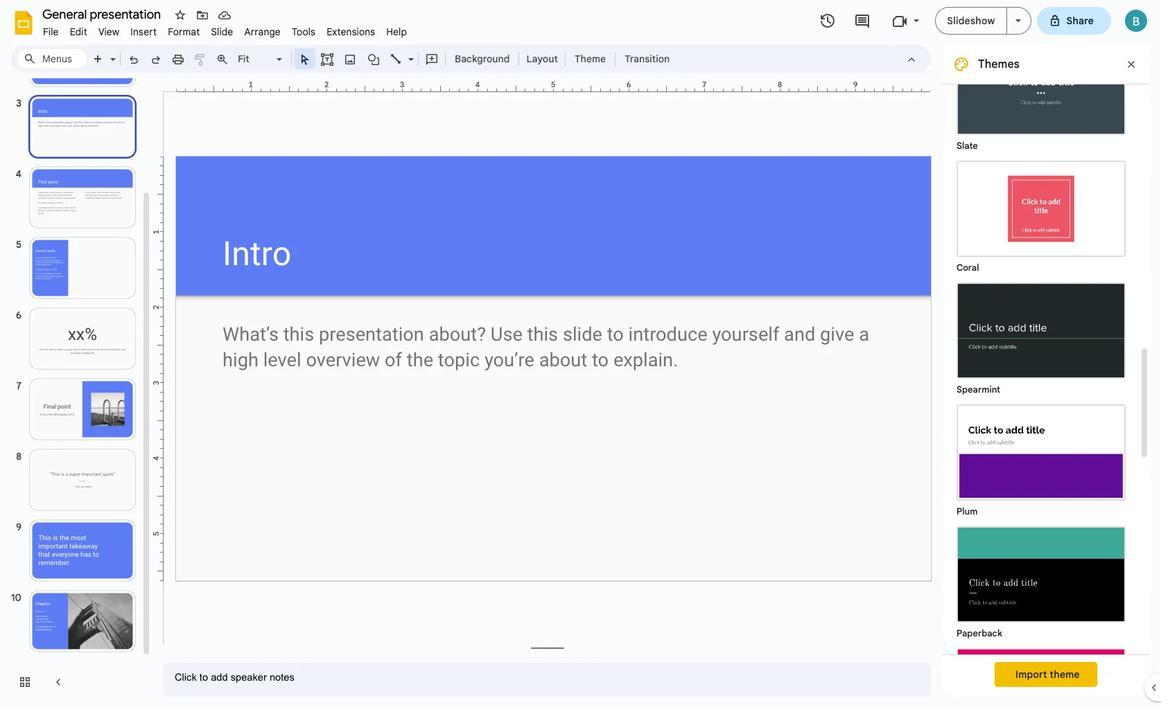 Task type: vqa. For each thing, say whether or not it's contained in the screenshot.
Simple associated with Simple Light
no



Task type: locate. For each thing, give the bounding box(es) containing it.
layout
[[526, 53, 558, 65]]

menu bar inside menu bar banner
[[37, 18, 413, 41]]

Star checkbox
[[171, 6, 190, 25]]

navigation
[[0, 0, 152, 708]]

slate
[[957, 140, 978, 152]]

arrange menu item
[[239, 24, 286, 40]]

menu bar containing file
[[37, 18, 413, 41]]

help menu item
[[381, 24, 413, 40]]

menu bar
[[37, 18, 413, 41]]

Zoom field
[[234, 49, 288, 69]]

shape image
[[366, 49, 382, 69]]

insert menu item
[[125, 24, 162, 40]]

theme
[[1050, 669, 1080, 681]]

slideshow
[[947, 15, 995, 27]]

coral
[[957, 262, 979, 274]]

tools
[[292, 26, 315, 38]]

Paperback radio
[[950, 520, 1133, 642]]

edit
[[70, 26, 87, 38]]

slide
[[211, 26, 233, 38]]

slide menu item
[[205, 24, 239, 40]]

paperback
[[957, 628, 1002, 640]]

themes
[[978, 58, 1020, 71]]

themes application
[[0, 0, 1161, 708]]

layout button
[[522, 49, 562, 69]]

main toolbar
[[86, 49, 677, 69]]

view menu item
[[93, 24, 125, 40]]

Zoom text field
[[236, 49, 274, 69]]

share button
[[1037, 7, 1111, 35]]

plum
[[957, 506, 978, 518]]

Modern Writer radio
[[950, 642, 1133, 708]]



Task type: describe. For each thing, give the bounding box(es) containing it.
insert
[[131, 26, 157, 38]]

insert image image
[[342, 49, 358, 69]]

transition
[[625, 53, 670, 65]]

Slate radio
[[950, 32, 1133, 154]]

modern writer image
[[958, 650, 1124, 708]]

Coral radio
[[950, 154, 1133, 276]]

background
[[455, 53, 510, 65]]

import theme button
[[995, 663, 1097, 688]]

theme
[[575, 53, 606, 65]]

slideshow button
[[935, 7, 1007, 35]]

Menus field
[[17, 49, 87, 69]]

format menu item
[[162, 24, 205, 40]]

import theme
[[1016, 669, 1080, 681]]

view
[[98, 26, 119, 38]]

help
[[386, 26, 407, 38]]

background button
[[448, 49, 516, 69]]

file menu item
[[37, 24, 64, 40]]

Rename text field
[[37, 6, 169, 22]]

extensions menu item
[[321, 24, 381, 40]]

file
[[43, 26, 59, 38]]

share
[[1066, 15, 1094, 27]]

tools menu item
[[286, 24, 321, 40]]

import
[[1016, 669, 1047, 681]]

new slide with layout image
[[107, 50, 116, 55]]

transition button
[[618, 49, 676, 69]]

extensions
[[327, 26, 375, 38]]

menu bar banner
[[0, 0, 1161, 708]]

format
[[168, 26, 200, 38]]

Spearmint radio
[[950, 276, 1133, 398]]

edit menu item
[[64, 24, 93, 40]]

theme button
[[568, 49, 612, 69]]

arrange
[[244, 26, 281, 38]]

presentation options image
[[1015, 19, 1021, 22]]

spearmint
[[957, 384, 1000, 396]]

themes section
[[942, 32, 1150, 708]]

Plum radio
[[950, 398, 1133, 520]]



